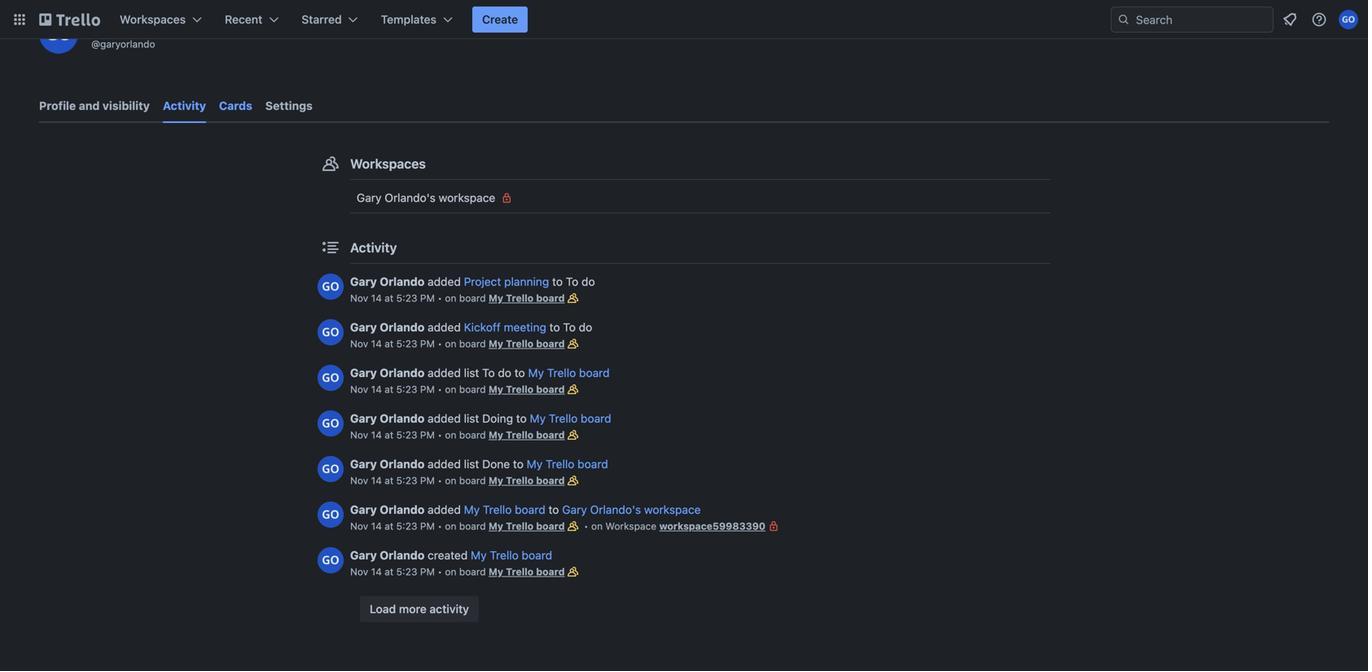Task type: vqa. For each thing, say whether or not it's contained in the screenshot.
4th Orlando from the bottom of the page
yes



Task type: describe. For each thing, give the bounding box(es) containing it.
this workspace is private. it's not indexed or visible to those outside the workspace. image
[[766, 518, 782, 535]]

workspaces inside popup button
[[120, 13, 186, 26]]

my down the gary orlando added my trello board to gary orlando's workspace on the bottom of the page
[[489, 521, 504, 532]]

gary orlando (garyorlando) image for to to do
[[318, 319, 344, 345]]

gary for gary orlando added list to do to my trello board
[[350, 366, 377, 380]]

at for gary orlando (garyorlando) icon corresponding to to to do
[[385, 338, 394, 350]]

gary orlando created my trello board
[[350, 549, 553, 562]]

garyorlando
[[100, 38, 155, 50]]

activity
[[430, 603, 469, 616]]

nov 14 at 5:23 pm • on board my trello board for 6th all members of the workspace can see and edit this board. icon from the bottom of the page
[[350, 293, 565, 304]]

4 nov from the top
[[350, 429, 369, 441]]

added for meeting
[[428, 321, 461, 334]]

• right all members of the workspace can see and edit this board. image
[[584, 521, 589, 532]]

orlando for gary orlando added list doing to my trello board
[[380, 412, 425, 425]]

back to home image
[[39, 7, 100, 33]]

pm for gary orlando (garyorlando) icon for gary orlando created my trello board
[[420, 566, 435, 578]]

Search field
[[1131, 7, 1274, 32]]

1 horizontal spatial workspaces
[[350, 156, 426, 172]]

on for 6th all members of the workspace can see and edit this board. icon from the bottom of the page
[[445, 293, 457, 304]]

gary for gary orlando added project planning to to do
[[350, 275, 377, 288]]

gary orlando (garyorlando) image for gary orlando added list to do to my trello board
[[318, 365, 344, 391]]

1 5:23 from the top
[[397, 293, 418, 304]]

gary for gary orlando's workspace
[[357, 191, 382, 205]]

nov 14 at 5:23 pm • on board my trello board for all members of the workspace can see and edit this board. icon associated with to
[[350, 384, 565, 395]]

2 all members of the workspace can see and edit this board. image from the top
[[565, 336, 581, 352]]

settings link
[[266, 91, 313, 121]]

open information menu image
[[1312, 11, 1328, 28]]

7 14 from the top
[[371, 566, 382, 578]]

project planning link
[[464, 275, 549, 288]]

0 vertical spatial gary orlando's workspace link
[[350, 185, 1051, 211]]

5 14 from the top
[[371, 475, 382, 486]]

cards
[[219, 99, 252, 112]]

visibility
[[103, 99, 150, 112]]

2 nov from the top
[[350, 338, 369, 350]]

1 vertical spatial workspace
[[645, 503, 701, 517]]

orlando for gary orlando added list done to my trello board
[[380, 458, 425, 471]]

added for doing
[[428, 412, 461, 425]]

2 vertical spatial to
[[483, 366, 495, 380]]

on right all members of the workspace can see and edit this board. image
[[592, 521, 603, 532]]

all members of the workspace can see and edit this board. image
[[565, 518, 581, 535]]

orlando for gary orlando added my trello board to gary orlando's workspace
[[380, 503, 425, 517]]

orlando for gary orlando added project planning to to do
[[380, 275, 425, 288]]

1 horizontal spatial activity
[[350, 240, 397, 255]]

create button
[[473, 7, 528, 33]]

starred button
[[292, 7, 368, 33]]

gary orlando (garyorlando) image for to
[[318, 502, 344, 528]]

search image
[[1118, 13, 1131, 26]]

list for done
[[464, 458, 479, 471]]

pm for gary orlando (garyorlando) icon corresponding to to to do
[[420, 338, 435, 350]]

nov 14 at 5:23 pm • on board my trello board for all members of the workspace can see and edit this board. icon associated with doing
[[350, 429, 565, 441]]

sm image
[[499, 190, 515, 206]]

on for all members of the workspace can see and edit this board. icon associated with doing
[[445, 429, 457, 441]]

at for gary orlando (garyorlando) icon related to gary orlando added list to do to my trello board
[[385, 384, 394, 395]]

activity link
[[163, 91, 206, 123]]

orlando for gary orlando added list to do to my trello board
[[380, 366, 425, 380]]

cards link
[[219, 91, 252, 121]]

my down the done
[[489, 475, 504, 486]]

on for all members of the workspace can see and edit this board. icon associated with trello
[[445, 566, 457, 578]]

gary for gary orlando added list doing to my trello board
[[350, 412, 377, 425]]

project
[[464, 275, 501, 288]]

profile and visibility
[[39, 99, 150, 112]]

0 notifications image
[[1281, 10, 1300, 29]]

3 5:23 from the top
[[397, 384, 418, 395]]

gary orlando (garyorlando) image for gary orlando added list done to my trello board
[[318, 456, 344, 482]]

• down gary orlando added list doing to my trello board
[[438, 429, 442, 441]]

my down kickoff meeting link
[[489, 338, 504, 350]]

my down meeting
[[528, 366, 544, 380]]

• down gary orlando added project planning to to do
[[438, 293, 442, 304]]

workspace
[[606, 521, 657, 532]]

1 vertical spatial gary orlando's workspace link
[[562, 503, 701, 517]]

nov 14 at 5:23 pm • on board my trello board for all members of the workspace can see and edit this board. icon associated with trello
[[350, 566, 565, 578]]

all members of the workspace can see and edit this board. image for trello
[[565, 564, 581, 580]]

my down project planning link
[[489, 293, 504, 304]]

to for done
[[513, 458, 524, 471]]

gary orlando added list done to my trello board
[[350, 458, 609, 471]]

profile
[[39, 99, 76, 112]]

to for meeting
[[550, 321, 560, 334]]

kickoff meeting link
[[464, 321, 547, 334]]

load
[[370, 603, 396, 616]]

at for gary orlando (garyorlando) image corresponding to to to do
[[385, 293, 394, 304]]

workspace59983390 link
[[660, 521, 766, 532]]

6 nov 14 at 5:23 pm • on board my trello board from the top
[[350, 521, 565, 532]]

my down gary orlando added list done to my trello board
[[464, 503, 480, 517]]

my right the done
[[527, 458, 543, 471]]

profile and visibility link
[[39, 91, 150, 121]]

all members of the workspace can see and edit this board. image for done
[[565, 473, 581, 489]]

at for gary orlando added list doing to my trello board's gary orlando (garyorlando) image
[[385, 429, 394, 441]]

load more activity
[[370, 603, 469, 616]]

• down gary orlando added kickoff meeting to to do
[[438, 338, 442, 350]]

gary orlando added project planning to to do
[[350, 275, 595, 288]]

@
[[91, 38, 100, 50]]

gary orlando (garyorlando) image for gary orlando created my trello board
[[318, 548, 344, 574]]

gary for gary orlando added list done to my trello board
[[350, 458, 377, 471]]

load more activity link
[[360, 596, 479, 623]]

pm for gary orlando (garyorlando) image corresponding to to to do
[[420, 293, 435, 304]]

orlando for gary orlando created my trello board
[[380, 549, 425, 562]]

7 nov from the top
[[350, 566, 369, 578]]



Task type: locate. For each thing, give the bounding box(es) containing it.
do right meeting
[[579, 321, 593, 334]]

4 added from the top
[[428, 412, 461, 425]]

pm down gary orlando added list to do to my trello board
[[420, 384, 435, 395]]

0 vertical spatial to
[[566, 275, 579, 288]]

pm down gary orlando added project planning to to do
[[420, 293, 435, 304]]

trello
[[506, 293, 534, 304], [506, 338, 534, 350], [547, 366, 576, 380], [506, 384, 534, 395], [549, 412, 578, 425], [506, 429, 534, 441], [546, 458, 575, 471], [506, 475, 534, 486], [483, 503, 512, 517], [506, 521, 534, 532], [490, 549, 519, 562], [506, 566, 534, 578]]

create
[[482, 13, 518, 26]]

4 5:23 from the top
[[397, 429, 418, 441]]

1 vertical spatial activity
[[350, 240, 397, 255]]

1 14 from the top
[[371, 293, 382, 304]]

more
[[399, 603, 427, 616]]

added left doing
[[428, 412, 461, 425]]

3 orlando from the top
[[380, 366, 425, 380]]

gary for gary orlando added my trello board to gary orlando's workspace
[[350, 503, 377, 517]]

0 vertical spatial list
[[464, 366, 479, 380]]

5 orlando from the top
[[380, 458, 425, 471]]

gary for gary orlando added kickoff meeting to to do
[[350, 321, 377, 334]]

0 vertical spatial workspace
[[439, 191, 496, 205]]

2 14 from the top
[[371, 338, 382, 350]]

5:23 down gary orlando added kickoff meeting to to do
[[397, 338, 418, 350]]

added left kickoff
[[428, 321, 461, 334]]

at
[[385, 293, 394, 304], [385, 338, 394, 350], [385, 384, 394, 395], [385, 429, 394, 441], [385, 475, 394, 486], [385, 521, 394, 532], [385, 566, 394, 578]]

on down gary orlando added project planning to to do
[[445, 293, 457, 304]]

1 orlando from the top
[[380, 275, 425, 288]]

pm for gary orlando (garyorlando) icon related to gary orlando added list to do to my trello board
[[420, 384, 435, 395]]

3 added from the top
[[428, 366, 461, 380]]

all members of the workspace can see and edit this board. image for doing
[[565, 427, 581, 443]]

gary orlando's workspace link
[[350, 185, 1051, 211], [562, 503, 701, 517]]

gary orlando (garyorlando) image for to to do
[[318, 274, 344, 300]]

0 horizontal spatial workspaces
[[120, 13, 186, 26]]

gary
[[357, 191, 382, 205], [350, 275, 377, 288], [350, 321, 377, 334], [350, 366, 377, 380], [350, 412, 377, 425], [350, 458, 377, 471], [350, 503, 377, 517], [562, 503, 587, 517], [350, 549, 377, 562]]

my down doing
[[489, 429, 504, 441]]

1 horizontal spatial workspace
[[645, 503, 701, 517]]

2 vertical spatial do
[[498, 366, 512, 380]]

recent button
[[215, 7, 289, 33]]

1 nov from the top
[[350, 293, 369, 304]]

all members of the workspace can see and edit this board. image for to
[[565, 381, 581, 398]]

my down gary orlando added list to do to my trello board
[[489, 384, 504, 395]]

gary orlando added kickoff meeting to to do
[[350, 321, 593, 334]]

do right planning at the top left of page
[[582, 275, 595, 288]]

6 orlando from the top
[[380, 503, 425, 517]]

• down gary orlando added list done to my trello board
[[438, 475, 442, 486]]

workspaces up gary orlando's workspace
[[350, 156, 426, 172]]

pm for gary orlando added list done to my trello board gary orlando (garyorlando) icon
[[420, 475, 435, 486]]

gary orlando added list doing to my trello board
[[350, 412, 612, 425]]

list left doing
[[464, 412, 479, 425]]

added up created
[[428, 503, 461, 517]]

0 vertical spatial orlando's
[[385, 191, 436, 205]]

14
[[371, 293, 382, 304], [371, 338, 382, 350], [371, 384, 382, 395], [371, 429, 382, 441], [371, 475, 382, 486], [371, 521, 382, 532], [371, 566, 382, 578]]

on down 'gary orlando created my trello board'
[[445, 566, 457, 578]]

2 orlando from the top
[[380, 321, 425, 334]]

to for gary orlando added project planning to to do
[[566, 275, 579, 288]]

3 nov from the top
[[350, 384, 369, 395]]

workspace up • on workspace workspace59983390 in the bottom of the page
[[645, 503, 701, 517]]

pm
[[420, 293, 435, 304], [420, 338, 435, 350], [420, 384, 435, 395], [420, 429, 435, 441], [420, 475, 435, 486], [420, 521, 435, 532], [420, 566, 435, 578]]

added left project
[[428, 275, 461, 288]]

list down gary orlando added kickoff meeting to to do
[[464, 366, 479, 380]]

meeting
[[504, 321, 547, 334]]

2 at from the top
[[385, 338, 394, 350]]

nov 14 at 5:23 pm • on board my trello board down gary orlando added list to do to my trello board
[[350, 384, 565, 395]]

my right created
[[471, 549, 487, 562]]

to
[[553, 275, 563, 288], [550, 321, 560, 334], [515, 366, 525, 380], [516, 412, 527, 425], [513, 458, 524, 471], [549, 503, 559, 517]]

workspace left sm image
[[439, 191, 496, 205]]

6 14 from the top
[[371, 521, 382, 532]]

5:23 down gary orlando added list doing to my trello board
[[397, 429, 418, 441]]

4 nov 14 at 5:23 pm • on board my trello board from the top
[[350, 429, 565, 441]]

pm down created
[[420, 566, 435, 578]]

@ garyorlando
[[91, 38, 155, 50]]

nov 14 at 5:23 pm • on board my trello board down gary orlando added project planning to to do
[[350, 293, 565, 304]]

5:23
[[397, 293, 418, 304], [397, 338, 418, 350], [397, 384, 418, 395], [397, 429, 418, 441], [397, 475, 418, 486], [397, 521, 418, 532], [397, 566, 418, 578]]

gary orlando (garyorlando) image
[[39, 15, 78, 54], [318, 274, 344, 300], [318, 411, 344, 437], [318, 502, 344, 528]]

2 list from the top
[[464, 412, 479, 425]]

5 nov from the top
[[350, 475, 369, 486]]

do
[[582, 275, 595, 288], [579, 321, 593, 334], [498, 366, 512, 380]]

pm for gary orlando added list doing to my trello board's gary orlando (garyorlando) image
[[420, 429, 435, 441]]

5 added from the top
[[428, 458, 461, 471]]

4 all members of the workspace can see and edit this board. image from the top
[[565, 427, 581, 443]]

3 list from the top
[[464, 458, 479, 471]]

0 horizontal spatial orlando's
[[385, 191, 436, 205]]

on down gary orlando added list doing to my trello board
[[445, 429, 457, 441]]

workspaces
[[120, 13, 186, 26], [350, 156, 426, 172]]

1 at from the top
[[385, 293, 394, 304]]

orlando
[[380, 275, 425, 288], [380, 321, 425, 334], [380, 366, 425, 380], [380, 412, 425, 425], [380, 458, 425, 471], [380, 503, 425, 517], [380, 549, 425, 562]]

5 5:23 from the top
[[397, 475, 418, 486]]

at for gary orlando added list done to my trello board gary orlando (garyorlando) icon
[[385, 475, 394, 486]]

3 all members of the workspace can see and edit this board. image from the top
[[565, 381, 581, 398]]

on down gary orlando added kickoff meeting to to do
[[445, 338, 457, 350]]

1 vertical spatial orlando's
[[590, 503, 641, 517]]

nov 14 at 5:23 pm • on board my trello board for fifth all members of the workspace can see and edit this board. icon from the bottom
[[350, 338, 565, 350]]

7 pm from the top
[[420, 566, 435, 578]]

0 vertical spatial activity
[[163, 99, 206, 112]]

my trello board link
[[489, 293, 565, 304], [489, 338, 565, 350], [528, 366, 610, 380], [489, 384, 565, 395], [530, 412, 612, 425], [489, 429, 565, 441], [527, 458, 609, 471], [489, 475, 565, 486], [464, 503, 546, 517], [489, 521, 565, 532], [471, 549, 553, 562], [489, 566, 565, 578]]

nov 14 at 5:23 pm • on board my trello board down gary orlando added list doing to my trello board
[[350, 429, 565, 441]]

2 5:23 from the top
[[397, 338, 418, 350]]

7 nov 14 at 5:23 pm • on board my trello board from the top
[[350, 566, 565, 578]]

4 14 from the top
[[371, 429, 382, 441]]

workspaces button
[[110, 7, 212, 33]]

pm up created
[[420, 521, 435, 532]]

1 vertical spatial list
[[464, 412, 479, 425]]

1 list from the top
[[464, 366, 479, 380]]

recent
[[225, 13, 263, 26]]

3 nov 14 at 5:23 pm • on board my trello board from the top
[[350, 384, 565, 395]]

on for all members of the workspace can see and edit this board. icon associated with done
[[445, 475, 457, 486]]

1 vertical spatial do
[[579, 321, 593, 334]]

1 vertical spatial to
[[563, 321, 576, 334]]

5 all members of the workspace can see and edit this board. image from the top
[[565, 473, 581, 489]]

created
[[428, 549, 468, 562]]

to for doing
[[516, 412, 527, 425]]

on for fifth all members of the workspace can see and edit this board. icon from the bottom
[[445, 338, 457, 350]]

nov
[[350, 293, 369, 304], [350, 338, 369, 350], [350, 384, 369, 395], [350, 429, 369, 441], [350, 475, 369, 486], [350, 521, 369, 532], [350, 566, 369, 578]]

2 added from the top
[[428, 321, 461, 334]]

• on workspace workspace59983390
[[581, 521, 766, 532]]

done
[[483, 458, 510, 471]]

6 all members of the workspace can see and edit this board. image from the top
[[565, 564, 581, 580]]

to down kickoff
[[483, 366, 495, 380]]

1 pm from the top
[[420, 293, 435, 304]]

0 horizontal spatial activity
[[163, 99, 206, 112]]

7 orlando from the top
[[380, 549, 425, 562]]

1 nov 14 at 5:23 pm • on board my trello board from the top
[[350, 293, 565, 304]]

• up created
[[438, 521, 442, 532]]

7 5:23 from the top
[[397, 566, 418, 578]]

pm down gary orlando added list doing to my trello board
[[420, 429, 435, 441]]

gary orlando added list to do to my trello board
[[350, 366, 610, 380]]

4 orlando from the top
[[380, 412, 425, 425]]

gary orlando (garyorlando) image for gary orlando added list doing to my trello board
[[318, 411, 344, 437]]

to for planning
[[553, 275, 563, 288]]

templates button
[[371, 7, 463, 33]]

gary orlando (garyorlando) image
[[1340, 10, 1359, 29], [318, 319, 344, 345], [318, 365, 344, 391], [318, 456, 344, 482], [318, 548, 344, 574]]

nov 14 at 5:23 pm • on board my trello board down gary orlando added kickoff meeting to to do
[[350, 338, 565, 350]]

my right doing
[[530, 412, 546, 425]]

added for trello
[[428, 503, 461, 517]]

5 at from the top
[[385, 475, 394, 486]]

6 at from the top
[[385, 521, 394, 532]]

primary element
[[0, 0, 1369, 39]]

orlando's
[[385, 191, 436, 205], [590, 503, 641, 517]]

all members of the workspace can see and edit this board. image
[[565, 290, 581, 306], [565, 336, 581, 352], [565, 381, 581, 398], [565, 427, 581, 443], [565, 473, 581, 489], [565, 564, 581, 580]]

on for all members of the workspace can see and edit this board. icon associated with to
[[445, 384, 457, 395]]

planning
[[505, 275, 549, 288]]

do for gary orlando added project planning to to do
[[582, 275, 595, 288]]

to for gary orlando added kickoff meeting to to do
[[563, 321, 576, 334]]

added down gary orlando added kickoff meeting to to do
[[428, 366, 461, 380]]

2 pm from the top
[[420, 338, 435, 350]]

0 vertical spatial workspaces
[[120, 13, 186, 26]]

•
[[438, 293, 442, 304], [438, 338, 442, 350], [438, 384, 442, 395], [438, 429, 442, 441], [438, 475, 442, 486], [438, 521, 442, 532], [584, 521, 589, 532], [438, 566, 442, 578]]

my
[[489, 293, 504, 304], [489, 338, 504, 350], [528, 366, 544, 380], [489, 384, 504, 395], [530, 412, 546, 425], [489, 429, 504, 441], [527, 458, 543, 471], [489, 475, 504, 486], [464, 503, 480, 517], [489, 521, 504, 532], [471, 549, 487, 562], [489, 566, 504, 578]]

1 all members of the workspace can see and edit this board. image from the top
[[565, 290, 581, 306]]

templates
[[381, 13, 437, 26]]

6 5:23 from the top
[[397, 521, 418, 532]]

5:23 up more
[[397, 566, 418, 578]]

6 nov from the top
[[350, 521, 369, 532]]

orlando for gary orlando added kickoff meeting to to do
[[380, 321, 425, 334]]

to
[[566, 275, 579, 288], [563, 321, 576, 334], [483, 366, 495, 380]]

list
[[464, 366, 479, 380], [464, 412, 479, 425], [464, 458, 479, 471]]

to right planning at the top left of page
[[566, 275, 579, 288]]

list left the done
[[464, 458, 479, 471]]

nov 14 at 5:23 pm • on board my trello board down gary orlando added list done to my trello board
[[350, 475, 565, 486]]

added for planning
[[428, 275, 461, 288]]

6 added from the top
[[428, 503, 461, 517]]

added for done
[[428, 458, 461, 471]]

4 at from the top
[[385, 429, 394, 441]]

added for to
[[428, 366, 461, 380]]

kickoff
[[464, 321, 501, 334]]

added
[[428, 275, 461, 288], [428, 321, 461, 334], [428, 366, 461, 380], [428, 412, 461, 425], [428, 458, 461, 471], [428, 503, 461, 517]]

5:23 up 'gary orlando created my trello board'
[[397, 521, 418, 532]]

nov 14 at 5:23 pm • on board my trello board for all members of the workspace can see and edit this board. icon associated with done
[[350, 475, 565, 486]]

to right meeting
[[563, 321, 576, 334]]

at for gary orlando (garyorlando) icon for gary orlando created my trello board
[[385, 566, 394, 578]]

3 at from the top
[[385, 384, 394, 395]]

3 14 from the top
[[371, 384, 382, 395]]

pm down gary orlando added list done to my trello board
[[420, 475, 435, 486]]

• down created
[[438, 566, 442, 578]]

doing
[[483, 412, 513, 425]]

my down 'gary orlando created my trello board'
[[489, 566, 504, 578]]

pm down gary orlando added kickoff meeting to to do
[[420, 338, 435, 350]]

2 nov 14 at 5:23 pm • on board my trello board from the top
[[350, 338, 565, 350]]

starred
[[302, 13, 342, 26]]

do for gary orlando added kickoff meeting to to do
[[579, 321, 593, 334]]

do down kickoff meeting link
[[498, 366, 512, 380]]

• down gary orlando added list to do to my trello board
[[438, 384, 442, 395]]

on
[[445, 293, 457, 304], [445, 338, 457, 350], [445, 384, 457, 395], [445, 429, 457, 441], [445, 475, 457, 486], [445, 521, 457, 532], [592, 521, 603, 532], [445, 566, 457, 578]]

0 horizontal spatial workspace
[[439, 191, 496, 205]]

list for doing
[[464, 412, 479, 425]]

gary orlando added my trello board to gary orlando's workspace
[[350, 503, 701, 517]]

added left the done
[[428, 458, 461, 471]]

workspace
[[439, 191, 496, 205], [645, 503, 701, 517]]

on up 'gary orlando created my trello board'
[[445, 521, 457, 532]]

5:23 down gary orlando added list to do to my trello board
[[397, 384, 418, 395]]

list for to
[[464, 366, 479, 380]]

0 vertical spatial do
[[582, 275, 595, 288]]

workspace59983390
[[660, 521, 766, 532]]

1 vertical spatial workspaces
[[350, 156, 426, 172]]

nov 14 at 5:23 pm • on board my trello board down 'gary orlando created my trello board'
[[350, 566, 565, 578]]

activity left cards on the left top of the page
[[163, 99, 206, 112]]

6 pm from the top
[[420, 521, 435, 532]]

activity down gary orlando's workspace
[[350, 240, 397, 255]]

5 pm from the top
[[420, 475, 435, 486]]

1 horizontal spatial orlando's
[[590, 503, 641, 517]]

nov 14 at 5:23 pm • on board my trello board
[[350, 293, 565, 304], [350, 338, 565, 350], [350, 384, 565, 395], [350, 429, 565, 441], [350, 475, 565, 486], [350, 521, 565, 532], [350, 566, 565, 578]]

activity
[[163, 99, 206, 112], [350, 240, 397, 255]]

4 pm from the top
[[420, 429, 435, 441]]

5:23 down gary orlando added list done to my trello board
[[397, 475, 418, 486]]

1 added from the top
[[428, 275, 461, 288]]

nov 14 at 5:23 pm • on board my trello board up 'gary orlando created my trello board'
[[350, 521, 565, 532]]

7 at from the top
[[385, 566, 394, 578]]

settings
[[266, 99, 313, 112]]

board
[[459, 293, 486, 304], [536, 293, 565, 304], [459, 338, 486, 350], [536, 338, 565, 350], [579, 366, 610, 380], [459, 384, 486, 395], [536, 384, 565, 395], [581, 412, 612, 425], [459, 429, 486, 441], [536, 429, 565, 441], [578, 458, 609, 471], [459, 475, 486, 486], [536, 475, 565, 486], [515, 503, 546, 517], [459, 521, 486, 532], [536, 521, 565, 532], [522, 549, 553, 562], [459, 566, 486, 578], [536, 566, 565, 578]]

2 vertical spatial list
[[464, 458, 479, 471]]

on down gary orlando added list done to my trello board
[[445, 475, 457, 486]]

gary orlando's workspace
[[357, 191, 496, 205]]

5:23 down gary orlando added project planning to to do
[[397, 293, 418, 304]]

and
[[79, 99, 100, 112]]

5 nov 14 at 5:23 pm • on board my trello board from the top
[[350, 475, 565, 486]]

workspaces up garyorlando
[[120, 13, 186, 26]]

gary for gary orlando created my trello board
[[350, 549, 377, 562]]

on down gary orlando added list to do to my trello board
[[445, 384, 457, 395]]

3 pm from the top
[[420, 384, 435, 395]]



